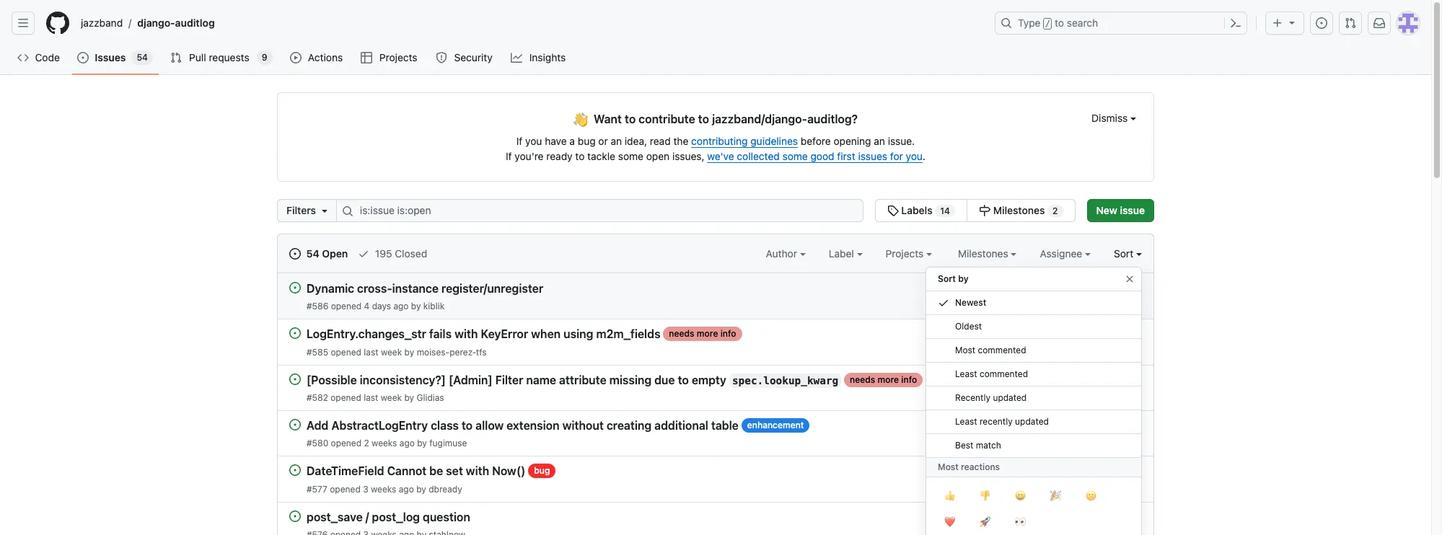 Task type: describe. For each thing, give the bounding box(es) containing it.
1 vertical spatial you
[[906, 150, 923, 162]]

open issue image for [possible inconsistency?] [admin] filter name attribute missing due to empty
[[289, 373, 301, 385]]

least for least recently updated
[[955, 416, 977, 427]]

sort button
[[1114, 246, 1142, 261]]

creating
[[607, 419, 652, 432]]

guidelines
[[750, 135, 798, 147]]

by left moises-
[[404, 347, 414, 358]]

days
[[372, 301, 391, 312]]

to right the want
[[625, 113, 636, 126]]

/ for post_save
[[365, 511, 369, 524]]

check image for the 'newest' link
[[938, 297, 949, 309]]

enhancement link
[[741, 418, 810, 433]]

👎 link
[[967, 483, 1003, 509]]

info for [possible inconsistency?] [admin] filter name attribute missing due to empty
[[901, 374, 917, 385]]

#585             opened last week by moises-perez-tfs
[[307, 347, 487, 358]]

register/unregister
[[441, 282, 543, 295]]

recently
[[980, 416, 1013, 427]]

contributing
[[691, 135, 748, 147]]

opened for [possible inconsistency?] [admin] filter name attribute missing due to empty
[[331, 392, 361, 403]]

spec.lookup_kwarg
[[732, 375, 838, 387]]

tackle
[[587, 150, 615, 162]]

😄
[[1015, 488, 1026, 503]]

be
[[429, 465, 443, 478]]

#577             opened 3 weeks ago by dbready
[[307, 484, 462, 495]]

comment image
[[1123, 329, 1135, 340]]

code link
[[12, 47, 66, 69]]

commented for most commented
[[978, 345, 1026, 356]]

logentry.changes_str fails with keyerror when using m2m_fields link
[[307, 328, 660, 341]]

open issue element for [possible inconsistency?] [admin] filter name attribute missing due to empty
[[289, 373, 301, 385]]

2 link for add abstractlogentry class to allow extension without creating additional table
[[1122, 418, 1142, 432]]

open issue image for dynamic cross-instance register/unregister
[[289, 282, 301, 294]]

ago inside dynamic cross-instance register/unregister #586             opened 4 days ago by kiblik
[[393, 301, 409, 312]]

author button
[[766, 246, 806, 261]]

table
[[711, 419, 739, 432]]

/ for type
[[1045, 19, 1050, 29]]

missing
[[609, 374, 652, 387]]

if you have a bug or an idea, read the contributing guidelines before opening an issue. if you're ready to tackle some open issues, we've collected some good first issues for you .
[[506, 135, 925, 162]]

post_log
[[372, 511, 420, 524]]

read
[[650, 135, 671, 147]]

🎉 link
[[1038, 483, 1073, 509]]

2 an from the left
[[874, 135, 885, 147]]

assignee
[[1040, 247, 1085, 260]]

tag image
[[887, 205, 899, 216]]

sort by
[[938, 273, 969, 284]]

weeks for abstractlogentry
[[372, 438, 397, 449]]

actions
[[308, 51, 343, 63]]

reactions
[[961, 462, 1000, 472]]

dbready link
[[429, 484, 462, 495]]

195 closed link
[[358, 246, 427, 261]]

we've collected some good first issues for you link
[[707, 150, 923, 162]]

0 horizontal spatial issue opened image
[[77, 52, 89, 63]]

open issue image for logentry.changes_str fails with keyerror when using m2m_fields
[[289, 328, 301, 339]]

ready
[[546, 150, 572, 162]]

the
[[673, 135, 688, 147]]

check image for 195 closed 'link'
[[358, 248, 369, 260]]

requests
[[209, 51, 249, 63]]

#577
[[307, 484, 327, 495]]

instance
[[392, 282, 439, 295]]

195 closed
[[372, 247, 427, 260]]

54 for 54 open
[[306, 247, 319, 260]]

issue opened image
[[1316, 17, 1327, 29]]

cannot
[[387, 465, 427, 478]]

newest
[[955, 297, 986, 308]]

tfs
[[476, 347, 487, 358]]

opened for logentry.changes_str fails with keyerror when using m2m_fields
[[331, 347, 361, 358]]

open issue image for post_save / post_log question
[[289, 510, 301, 522]]

ago for cannot
[[399, 484, 414, 495]]

needs for [possible inconsistency?] [admin] filter name attribute missing due to empty
[[850, 374, 875, 385]]

pull requests
[[189, 51, 249, 63]]

195
[[375, 247, 392, 260]]

keyerror
[[481, 328, 528, 341]]

2 link for datetimefield cannot be set with now()
[[1122, 464, 1142, 476]]

[possible inconsistency?] [admin] filter name attribute missing due to empty spec.lookup_kwarg
[[307, 374, 838, 387]]

to right "class"
[[462, 419, 473, 432]]

enhancement
[[747, 420, 804, 431]]

projects button
[[886, 246, 932, 261]]

auditlog?
[[807, 113, 858, 126]]

comment image for add abstractlogentry class to allow extension without creating additional table
[[1122, 420, 1134, 432]]

fugimuse
[[429, 438, 467, 449]]

security link
[[430, 47, 499, 69]]

label
[[829, 247, 857, 260]]

jazzband
[[81, 17, 123, 29]]

open
[[646, 150, 670, 162]]

sort by menu
[[926, 261, 1142, 535]]

contribute
[[639, 113, 695, 126]]

have
[[545, 135, 567, 147]]

1 an from the left
[[611, 135, 622, 147]]

post_save
[[307, 511, 363, 524]]

contributing guidelines link
[[691, 135, 798, 147]]

assignee button
[[1040, 246, 1091, 261]]

dynamic
[[307, 282, 354, 295]]

3 1 from the top
[[1138, 511, 1142, 522]]

datetimefield
[[307, 465, 384, 478]]

kiblik link
[[423, 301, 445, 312]]

milestones for milestones
[[958, 247, 1011, 260]]

54 open link
[[289, 246, 348, 261]]

by inside menu
[[958, 273, 969, 284]]

insights link
[[505, 47, 573, 69]]

due
[[654, 374, 675, 387]]

[possible
[[307, 374, 357, 387]]

sort for sort
[[1114, 247, 1133, 260]]

kiblik
[[423, 301, 445, 312]]

bug inside if you have a bug or an idea, read the contributing guidelines before opening an issue. if you're ready to tackle some open issues, we've collected some good first issues for you .
[[578, 135, 596, 147]]

add
[[307, 419, 328, 432]]

or
[[598, 135, 608, 147]]

open issue element for dynamic cross-instance register/unregister
[[289, 281, 301, 294]]

to left 'search'
[[1055, 17, 1064, 29]]

.
[[923, 150, 925, 162]]

post_save / post_log question
[[307, 511, 470, 524]]

logentry.changes_str fails with keyerror when using m2m_fields
[[307, 328, 660, 341]]

a
[[569, 135, 575, 147]]

#585
[[307, 347, 328, 358]]

2 1 link from the top
[[1123, 373, 1142, 386]]

notifications image
[[1373, 17, 1385, 29]]

for
[[890, 150, 903, 162]]

recently updated link
[[926, 387, 1141, 410]]

command palette image
[[1230, 17, 1241, 29]]

0 vertical spatial updated
[[993, 392, 1027, 403]]

good
[[810, 150, 834, 162]]

1 for logentry.changes_str fails with keyerror when using m2m_fields
[[1138, 328, 1142, 339]]

0 vertical spatial git pull request image
[[1345, 17, 1356, 29]]

milestones for milestones 2
[[993, 204, 1045, 216]]

homepage image
[[46, 12, 69, 35]]

1 horizontal spatial triangle down image
[[1286, 17, 1298, 28]]

least commented link
[[926, 363, 1141, 387]]

needs more info for [possible inconsistency?] [admin] filter name attribute missing due to empty
[[850, 374, 917, 385]]

m2m_fields
[[596, 328, 660, 341]]

before
[[801, 135, 831, 147]]

fails
[[429, 328, 452, 341]]

none search field containing filters
[[277, 199, 1075, 222]]

issues
[[858, 150, 887, 162]]

projects link
[[355, 47, 424, 69]]

sort for sort by
[[938, 273, 956, 284]]

to inside if you have a bug or an idea, read the contributing guidelines before opening an issue. if you're ready to tackle some open issues, we've collected some good first issues for you .
[[575, 150, 585, 162]]

opened for datetimefield cannot be set with now()
[[330, 484, 361, 495]]

👀 link
[[1003, 509, 1038, 535]]

close menu image
[[1124, 273, 1135, 285]]

play image
[[290, 52, 301, 63]]

2 some from the left
[[782, 150, 808, 162]]

1 for [possible inconsistency?] [admin] filter name attribute missing due to empty
[[1138, 374, 1142, 385]]

needs more info for logentry.changes_str fails with keyerror when using m2m_fields
[[669, 328, 736, 339]]



Task type: locate. For each thing, give the bounding box(es) containing it.
3 1 link from the top
[[1123, 510, 1142, 522]]

54 left open
[[306, 247, 319, 260]]

opening
[[834, 135, 871, 147]]

2 week from the top
[[381, 392, 402, 403]]

actions link
[[284, 47, 349, 69]]

jazzband/django-
[[712, 113, 807, 126]]

0 horizontal spatial 54
[[137, 52, 148, 63]]

0 vertical spatial triangle down image
[[1286, 17, 1298, 28]]

1 vertical spatial weeks
[[371, 484, 396, 495]]

None search field
[[277, 199, 1075, 222]]

1 vertical spatial updated
[[1015, 416, 1049, 427]]

by down datetimefield cannot be set with now() link
[[416, 484, 426, 495]]

least inside "link"
[[955, 416, 977, 427]]

least for least commented
[[955, 369, 977, 379]]

/ right type
[[1045, 19, 1050, 29]]

1 horizontal spatial you
[[906, 150, 923, 162]]

with right the set
[[466, 465, 489, 478]]

0 vertical spatial with
[[455, 328, 478, 341]]

🎉
[[1050, 488, 1061, 503]]

sort up newest
[[938, 273, 956, 284]]

most for most commented
[[955, 345, 975, 356]]

new issue link
[[1087, 199, 1154, 222]]

issue opened image inside 54 open link
[[289, 248, 301, 260]]

2 2 link from the top
[[1122, 464, 1142, 476]]

commented inside most commented link
[[978, 345, 1026, 356]]

2 least from the top
[[955, 416, 977, 427]]

6 open issue element from the top
[[289, 510, 301, 522]]

opened for add abstractlogentry class to allow extension without creating additional table
[[331, 438, 361, 449]]

type
[[1018, 17, 1041, 29]]

/ left "django-"
[[129, 17, 132, 29]]

an up issues at the right top
[[874, 135, 885, 147]]

you right the for
[[906, 150, 923, 162]]

1 horizontal spatial an
[[874, 135, 885, 147]]

2 vertical spatial 1
[[1138, 511, 1142, 522]]

if left you're
[[506, 150, 512, 162]]

bug right the now()
[[534, 465, 550, 476]]

milestones right the milestone image
[[993, 204, 1045, 216]]

search image
[[342, 206, 353, 217]]

1 least from the top
[[955, 369, 977, 379]]

shield image
[[436, 52, 447, 63]]

🚀
[[980, 514, 990, 529]]

1 horizontal spatial needs more info link
[[844, 373, 923, 387]]

9
[[262, 52, 267, 63]]

issue opened image left issues
[[77, 52, 89, 63]]

last for logentry.changes_str fails with keyerror when using m2m_fields
[[364, 347, 378, 358]]

0 vertical spatial info
[[720, 328, 736, 339]]

1 vertical spatial more
[[878, 374, 899, 385]]

needs more info link for logentry.changes_str fails with keyerror when using m2m_fields
[[663, 327, 742, 341]]

projects down labels
[[886, 247, 926, 260]]

django-
[[137, 17, 175, 29]]

1 vertical spatial milestones
[[958, 247, 1011, 260]]

3 open issue image from the top
[[289, 465, 301, 476]]

/
[[129, 17, 132, 29], [1045, 19, 1050, 29], [365, 511, 369, 524]]

open issue image for datetimefield cannot be set with now()
[[289, 465, 301, 476]]

allow
[[475, 419, 504, 432]]

1 some from the left
[[618, 150, 643, 162]]

1 horizontal spatial 54
[[306, 247, 319, 260]]

0 horizontal spatial some
[[618, 150, 643, 162]]

sort up close menu icon at the right of page
[[1114, 247, 1133, 260]]

weeks
[[372, 438, 397, 449], [371, 484, 396, 495]]

check image inside the 'newest' link
[[938, 297, 949, 309]]

0 vertical spatial 1
[[1138, 328, 1142, 339]]

ago for abstractlogentry
[[399, 438, 415, 449]]

1 vertical spatial check image
[[938, 297, 949, 309]]

1 vertical spatial triangle down image
[[319, 205, 330, 216]]

opened
[[331, 301, 362, 312], [331, 347, 361, 358], [331, 392, 361, 403], [331, 438, 361, 449], [330, 484, 361, 495]]

4 open issue element from the top
[[289, 418, 301, 431]]

by down 'inconsistency?]'
[[404, 392, 414, 403]]

commented for least commented
[[980, 369, 1028, 379]]

needs more info link for [possible inconsistency?] [admin] filter name attribute missing due to empty
[[844, 373, 923, 387]]

0 vertical spatial if
[[516, 135, 523, 147]]

2 open issue image from the top
[[289, 373, 301, 385]]

closed
[[395, 247, 427, 260]]

week down 'inconsistency?]'
[[381, 392, 402, 403]]

to
[[1055, 17, 1064, 29], [625, 113, 636, 126], [698, 113, 709, 126], [575, 150, 585, 162], [678, 374, 689, 387], [462, 419, 473, 432]]

issues,
[[672, 150, 704, 162]]

1 vertical spatial 1
[[1138, 374, 1142, 385]]

1 2 link from the top
[[1122, 418, 1142, 432]]

least
[[955, 369, 977, 379], [955, 416, 977, 427]]

open issue image left datetimefield
[[289, 465, 301, 476]]

glidias
[[417, 392, 444, 403]]

best match link
[[926, 434, 1141, 458]]

/ down 3
[[365, 511, 369, 524]]

#580
[[307, 438, 328, 449]]

opened down logentry.changes_str
[[331, 347, 361, 358]]

ago
[[393, 301, 409, 312], [399, 438, 415, 449], [399, 484, 414, 495]]

when
[[531, 328, 561, 341]]

1 horizontal spatial bug
[[578, 135, 596, 147]]

open issue element
[[289, 281, 301, 294], [289, 327, 301, 339], [289, 373, 301, 385], [289, 418, 301, 431], [289, 464, 301, 476], [289, 510, 301, 522]]

moises-perez-tfs link
[[417, 347, 487, 358]]

open issue image left dynamic
[[289, 282, 301, 294]]

recently updated
[[955, 392, 1027, 403]]

1 horizontal spatial some
[[782, 150, 808, 162]]

opened left the 4
[[331, 301, 362, 312]]

/ inside type / to search
[[1045, 19, 1050, 29]]

1 horizontal spatial check image
[[938, 297, 949, 309]]

😕
[[1086, 488, 1096, 503]]

git pull request image
[[1345, 17, 1356, 29], [170, 52, 182, 63]]

if up you're
[[516, 135, 523, 147]]

weeks right 3
[[371, 484, 396, 495]]

1 1 from the top
[[1138, 328, 1142, 339]]

1 vertical spatial git pull request image
[[170, 52, 182, 63]]

updated inside "link"
[[1015, 416, 1049, 427]]

info for logentry.changes_str fails with keyerror when using m2m_fields
[[720, 328, 736, 339]]

1 horizontal spatial needs more info
[[850, 374, 917, 385]]

last down logentry.changes_str
[[364, 347, 378, 358]]

sort inside popup button
[[1114, 247, 1133, 260]]

commented up "least commented"
[[978, 345, 1026, 356]]

glidias link
[[417, 392, 444, 403]]

opened inside dynamic cross-instance register/unregister #586             opened 4 days ago by kiblik
[[331, 301, 362, 312]]

open issue element for add abstractlogentry class to allow extension without creating additional table
[[289, 418, 301, 431]]

Search all issues text field
[[336, 199, 863, 222]]

open issue element for logentry.changes_str fails with keyerror when using m2m_fields
[[289, 327, 301, 339]]

open issue element for datetimefield cannot be set with now()
[[289, 464, 301, 476]]

1 vertical spatial least
[[955, 416, 977, 427]]

0 horizontal spatial more
[[697, 328, 718, 339]]

0 vertical spatial open issue image
[[289, 328, 301, 339]]

54
[[137, 52, 148, 63], [306, 247, 319, 260]]

1 vertical spatial 1 link
[[1123, 373, 1142, 386]]

😕 link
[[1073, 483, 1109, 509]]

oldest link
[[926, 315, 1141, 339]]

0 vertical spatial bug
[[578, 135, 596, 147]]

needs for logentry.changes_str fails with keyerror when using m2m_fields
[[669, 328, 694, 339]]

code image
[[17, 52, 29, 63]]

1 vertical spatial info
[[901, 374, 917, 385]]

comment image
[[1123, 374, 1135, 386], [1122, 420, 1134, 432]]

most down oldest
[[955, 345, 975, 356]]

check image inside 195 closed 'link'
[[358, 248, 369, 260]]

0 vertical spatial weeks
[[372, 438, 397, 449]]

0 vertical spatial needs more info
[[669, 328, 736, 339]]

least commented
[[955, 369, 1028, 379]]

milestones up sort by
[[958, 247, 1011, 260]]

empty
[[692, 374, 726, 387]]

most reactions
[[938, 462, 1000, 472]]

2 1 from the top
[[1138, 374, 1142, 385]]

1 horizontal spatial projects
[[886, 247, 926, 260]]

0 vertical spatial you
[[525, 135, 542, 147]]

with up perez-
[[455, 328, 478, 341]]

0 vertical spatial check image
[[358, 248, 369, 260]]

week for [possible inconsistency?] [admin] filter name attribute missing due to empty
[[381, 392, 402, 403]]

projects right 'table' image
[[379, 51, 417, 63]]

some
[[618, 150, 643, 162], [782, 150, 808, 162]]

1 vertical spatial most
[[938, 462, 959, 472]]

1
[[1138, 328, 1142, 339], [1138, 374, 1142, 385], [1138, 511, 1142, 522]]

0 horizontal spatial bug
[[534, 465, 550, 476]]

graph image
[[511, 52, 522, 63]]

logentry.changes_str
[[307, 328, 426, 341]]

most for most reactions
[[938, 462, 959, 472]]

14
[[940, 206, 950, 216]]

triangle down image right plus icon
[[1286, 17, 1298, 28]]

1 vertical spatial 54
[[306, 247, 319, 260]]

open issue element for post_save / post_log question
[[289, 510, 301, 522]]

milestones button
[[958, 246, 1017, 261]]

1 horizontal spatial info
[[901, 374, 917, 385]]

👎
[[980, 488, 990, 503]]

weeks down abstractlogentry
[[372, 438, 397, 449]]

extension
[[507, 419, 560, 432]]

updated up least recently updated
[[993, 392, 1027, 403]]

0 horizontal spatial needs more info
[[669, 328, 736, 339]]

4 open issue image from the top
[[289, 510, 301, 522]]

commented up "recently updated"
[[980, 369, 1028, 379]]

milestone image
[[979, 205, 990, 216]]

0 vertical spatial comment image
[[1123, 374, 1135, 386]]

1 link for logentry.changes_str fails with keyerror when using m2m_fields
[[1123, 327, 1142, 340]]

1 open issue image from the top
[[289, 282, 301, 294]]

last
[[364, 347, 378, 358], [364, 392, 378, 403]]

/ inside jazzband / django-auditlog
[[129, 17, 132, 29]]

1 horizontal spatial more
[[878, 374, 899, 385]]

author
[[766, 247, 800, 260]]

opened down datetimefield
[[330, 484, 361, 495]]

updated down recently updated link
[[1015, 416, 1049, 427]]

1 horizontal spatial sort
[[1114, 247, 1133, 260]]

list containing jazzband
[[75, 12, 986, 35]]

0 vertical spatial week
[[381, 347, 402, 358]]

milestones inside popup button
[[958, 247, 1011, 260]]

0 vertical spatial sort
[[1114, 247, 1133, 260]]

new issue
[[1096, 204, 1145, 216]]

most down 'best'
[[938, 462, 959, 472]]

54 right issues
[[137, 52, 148, 63]]

least recently updated
[[955, 416, 1049, 427]]

0 horizontal spatial /
[[129, 17, 132, 29]]

triangle down image
[[1286, 17, 1298, 28], [319, 205, 330, 216]]

issue opened image left 54 open
[[289, 248, 301, 260]]

2 open issue element from the top
[[289, 327, 301, 339]]

best match
[[955, 440, 1001, 451]]

ago right the days
[[393, 301, 409, 312]]

git pull request image left pull
[[170, 52, 182, 63]]

0 vertical spatial most
[[955, 345, 975, 356]]

1 week from the top
[[381, 347, 402, 358]]

0 horizontal spatial needs
[[669, 328, 694, 339]]

0 vertical spatial more
[[697, 328, 718, 339]]

0 horizontal spatial needs more info link
[[663, 327, 742, 341]]

0 horizontal spatial you
[[525, 135, 542, 147]]

Issues search field
[[336, 199, 863, 222]]

check image left 195
[[358, 248, 369, 260]]

an
[[611, 135, 622, 147], [874, 135, 885, 147]]

week for logentry.changes_str fails with keyerror when using m2m_fields
[[381, 347, 402, 358]]

1 open issue element from the top
[[289, 281, 301, 294]]

3 open issue element from the top
[[289, 373, 301, 385]]

1 vertical spatial needs more info
[[850, 374, 917, 385]]

fugimuse link
[[429, 438, 467, 449]]

1 vertical spatial last
[[364, 392, 378, 403]]

0 horizontal spatial check image
[[358, 248, 369, 260]]

ago down cannot
[[399, 484, 414, 495]]

needs more info
[[669, 328, 736, 339], [850, 374, 917, 385]]

2 last from the top
[[364, 392, 378, 403]]

some down idea,
[[618, 150, 643, 162]]

0 vertical spatial projects
[[379, 51, 417, 63]]

opened up datetimefield
[[331, 438, 361, 449]]

table image
[[361, 52, 373, 63]]

0 horizontal spatial info
[[720, 328, 736, 339]]

least recently updated link
[[926, 410, 1141, 434]]

most commented link
[[926, 339, 1141, 363]]

0 horizontal spatial git pull request image
[[170, 52, 182, 63]]

moises-
[[417, 347, 450, 358]]

open issue image left [possible
[[289, 373, 301, 385]]

open issue image left "post_save"
[[289, 510, 301, 522]]

type / to search
[[1018, 17, 1098, 29]]

more for [possible inconsistency?] [admin] filter name attribute missing due to empty
[[878, 374, 899, 385]]

0 vertical spatial 54
[[137, 52, 148, 63]]

1 vertical spatial ago
[[399, 438, 415, 449]]

without
[[562, 419, 604, 432]]

post_save / post_log question link
[[307, 511, 470, 524]]

idea,
[[625, 135, 647, 147]]

2 inside 'milestones 2'
[[1053, 206, 1058, 216]]

1 horizontal spatial if
[[516, 135, 523, 147]]

0 vertical spatial needs more info link
[[663, 327, 742, 341]]

list
[[75, 12, 986, 35]]

perez-
[[450, 347, 476, 358]]

1 vertical spatial 2 link
[[1122, 464, 1142, 476]]

last for [possible inconsistency?] [admin] filter name attribute missing due to empty
[[364, 392, 378, 403]]

0 vertical spatial 2 link
[[1122, 418, 1142, 432]]

comment image for [possible inconsistency?] [admin] filter name attribute missing due to empty
[[1123, 374, 1135, 386]]

security
[[454, 51, 492, 63]]

info
[[720, 328, 736, 339], [901, 374, 917, 385]]

an right or
[[611, 135, 622, 147]]

1 vertical spatial needs more info link
[[844, 373, 923, 387]]

to right ready
[[575, 150, 585, 162]]

triangle down image left search icon
[[319, 205, 330, 216]]

weeks for cannot
[[371, 484, 396, 495]]

1 open issue image from the top
[[289, 328, 301, 339]]

sort
[[1114, 247, 1133, 260], [938, 273, 956, 284]]

issue opened image
[[77, 52, 89, 63], [289, 248, 301, 260]]

least up 'recently'
[[955, 369, 977, 379]]

add abstractlogentry class to allow extension without creating additional table link
[[307, 419, 739, 432]]

least up 'best'
[[955, 416, 977, 427]]

code
[[35, 51, 60, 63]]

2 vertical spatial ago
[[399, 484, 414, 495]]

1 vertical spatial with
[[466, 465, 489, 478]]

1 vertical spatial if
[[506, 150, 512, 162]]

1 1 link from the top
[[1123, 327, 1142, 340]]

😄 link
[[1003, 483, 1038, 509]]

bug
[[578, 135, 596, 147], [534, 465, 550, 476]]

check image down sort by
[[938, 297, 949, 309]]

some down before at the right top of page
[[782, 150, 808, 162]]

0 vertical spatial milestones
[[993, 204, 1045, 216]]

week up 'inconsistency?]'
[[381, 347, 402, 358]]

3
[[363, 484, 368, 495]]

1 horizontal spatial /
[[365, 511, 369, 524]]

best
[[955, 440, 973, 451]]

1 vertical spatial issue opened image
[[289, 248, 301, 260]]

to right due
[[678, 374, 689, 387]]

you up you're
[[525, 135, 542, 147]]

1 horizontal spatial issue opened image
[[289, 248, 301, 260]]

0 vertical spatial ago
[[393, 301, 409, 312]]

1 vertical spatial comment image
[[1122, 420, 1134, 432]]

open issue image for add abstractlogentry class to allow extension without creating additional table
[[289, 419, 301, 431]]

👍 link
[[932, 483, 967, 509]]

inconsistency?]
[[360, 374, 446, 387]]

1 horizontal spatial needs
[[850, 374, 875, 385]]

0 horizontal spatial an
[[611, 135, 622, 147]]

0 horizontal spatial if
[[506, 150, 512, 162]]

1 last from the top
[[364, 347, 378, 358]]

match
[[976, 440, 1001, 451]]

open issue image
[[289, 328, 301, 339], [289, 419, 301, 431]]

bug link
[[528, 464, 556, 478]]

projects inside popup button
[[886, 247, 926, 260]]

ago up cannot
[[399, 438, 415, 449]]

0 vertical spatial commented
[[978, 345, 1026, 356]]

dbready
[[429, 484, 462, 495]]

by down instance
[[411, 301, 421, 312]]

git pull request image right issue opened image
[[1345, 17, 1356, 29]]

0 horizontal spatial triangle down image
[[319, 205, 330, 216]]

2 open issue image from the top
[[289, 419, 301, 431]]

milestones inside issue element
[[993, 204, 1045, 216]]

1 vertical spatial commented
[[980, 369, 1028, 379]]

by up newest
[[958, 273, 969, 284]]

last up abstractlogentry
[[364, 392, 378, 403]]

commented inside least commented link
[[980, 369, 1028, 379]]

now()
[[492, 465, 525, 478]]

/ for jazzband
[[129, 17, 132, 29]]

datetimefield cannot be set with now() link
[[307, 465, 525, 478]]

1 vertical spatial needs
[[850, 374, 875, 385]]

2 vertical spatial 1 link
[[1123, 510, 1142, 522]]

2 horizontal spatial /
[[1045, 19, 1050, 29]]

54 for 54
[[137, 52, 148, 63]]

open issue image
[[289, 282, 301, 294], [289, 373, 301, 385], [289, 465, 301, 476], [289, 510, 301, 522]]

to up contributing on the top of page
[[698, 113, 709, 126]]

more for logentry.changes_str fails with keyerror when using m2m_fields
[[697, 328, 718, 339]]

issue element
[[875, 199, 1075, 222]]

newest link
[[926, 291, 1141, 315]]

1 link for post_save / post_log question
[[1123, 510, 1142, 522]]

sort inside menu
[[938, 273, 956, 284]]

0 vertical spatial least
[[955, 369, 977, 379]]

1 vertical spatial projects
[[886, 247, 926, 260]]

dismiss
[[1092, 112, 1130, 124]]

check image
[[358, 248, 369, 260], [938, 297, 949, 309]]

first
[[837, 150, 855, 162]]

triangle down image inside filters popup button
[[319, 205, 330, 216]]

1 vertical spatial sort
[[938, 273, 956, 284]]

by left fugimuse link
[[417, 438, 427, 449]]

labels 14
[[899, 204, 950, 216]]

1 horizontal spatial git pull request image
[[1345, 17, 1356, 29]]

needs
[[669, 328, 694, 339], [850, 374, 875, 385]]

0 vertical spatial 1 link
[[1123, 327, 1142, 340]]

1 vertical spatial bug
[[534, 465, 550, 476]]

0 horizontal spatial projects
[[379, 51, 417, 63]]

0 vertical spatial issue opened image
[[77, 52, 89, 63]]

0 vertical spatial last
[[364, 347, 378, 358]]

5 open issue element from the top
[[289, 464, 301, 476]]

by inside dynamic cross-instance register/unregister #586             opened 4 days ago by kiblik
[[411, 301, 421, 312]]

plus image
[[1272, 17, 1283, 29]]

0 vertical spatial needs
[[669, 328, 694, 339]]

opened down [possible
[[331, 392, 361, 403]]

0 horizontal spatial sort
[[938, 273, 956, 284]]

using
[[563, 328, 593, 341]]

search
[[1067, 17, 1098, 29]]

1 vertical spatial week
[[381, 392, 402, 403]]

1 vertical spatial open issue image
[[289, 419, 301, 431]]

bug right a
[[578, 135, 596, 147]]



Task type: vqa. For each thing, say whether or not it's contained in the screenshot.
the ago
yes



